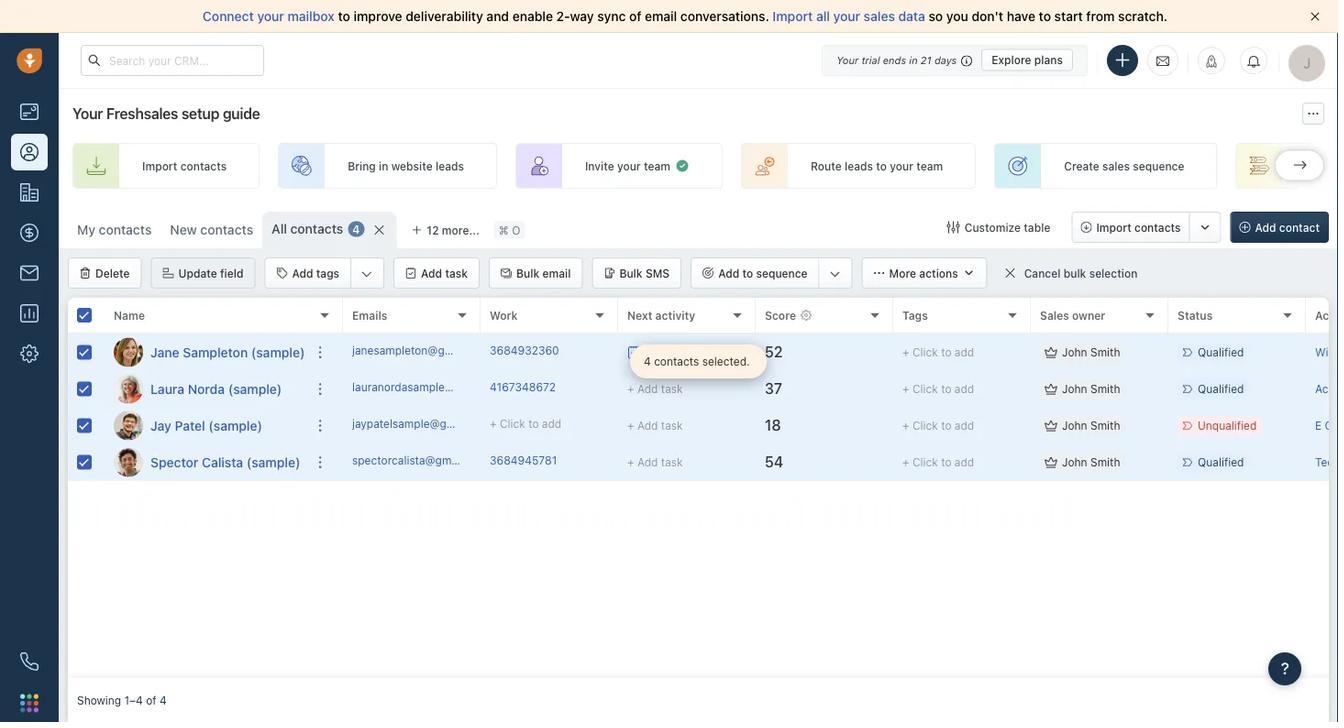 Task type: describe. For each thing, give the bounding box(es) containing it.
press space to deselect this row. row containing 54
[[343, 445, 1338, 482]]

start
[[1054, 9, 1083, 24]]

import for import contacts button
[[1096, 221, 1132, 234]]

trial
[[862, 54, 880, 66]]

table
[[1024, 221, 1051, 234]]

jaypatelsample@gmail.com + click to add
[[352, 418, 562, 430]]

janesampleton@gmail.com 3684932360
[[352, 344, 559, 357]]

john smith for 37
[[1062, 383, 1120, 396]]

sequence for add to sequence
[[756, 267, 808, 280]]

+ add task for 37
[[627, 383, 683, 396]]

4 contacts selected.
[[644, 355, 750, 368]]

contacts down the activity
[[654, 355, 699, 368]]

contacts down setup
[[180, 160, 227, 172]]

click for 18
[[913, 420, 938, 432]]

add inside group
[[718, 267, 739, 280]]

guide
[[223, 105, 260, 122]]

+ add task for 54
[[627, 456, 683, 469]]

connect your mailbox to improve deliverability and enable 2-way sync of email conversations. import all your sales data so you don't have to start from scratch.
[[203, 9, 1168, 24]]

lauranordasample@gmail.com link
[[352, 380, 508, 399]]

create
[[1064, 160, 1100, 172]]

selection
[[1089, 267, 1138, 280]]

smith for 18
[[1090, 420, 1120, 432]]

contacts right my
[[99, 222, 152, 238]]

all
[[816, 9, 830, 24]]

tech link
[[1315, 456, 1338, 469]]

contacts inside button
[[1135, 221, 1181, 234]]

john for 52
[[1062, 346, 1087, 359]]

work
[[490, 309, 518, 322]]

click for 52
[[913, 346, 938, 359]]

1–4
[[124, 694, 143, 707]]

21
[[921, 54, 932, 66]]

spector calista (sample)
[[150, 455, 300, 470]]

press space to deselect this row. row containing 18
[[343, 408, 1338, 445]]

press space to deselect this row. row containing laura norda (sample)
[[68, 371, 343, 408]]

e co link
[[1315, 420, 1338, 432]]

all contacts 4
[[272, 221, 360, 237]]

(sample) for jane sampleton (sample)
[[251, 345, 305, 360]]

new contacts
[[170, 222, 253, 238]]

press space to deselect this row. row containing spector calista (sample)
[[68, 445, 343, 482]]

create sales sequence link
[[994, 143, 1217, 189]]

invite
[[585, 160, 614, 172]]

unqualified
[[1198, 420, 1257, 432]]

4 inside all contacts 4
[[352, 223, 360, 236]]

field
[[220, 267, 243, 280]]

jane
[[150, 345, 179, 360]]

laura norda (sample)
[[150, 382, 282, 397]]

route leads to your team link
[[741, 143, 976, 189]]

3684932360 link
[[490, 343, 559, 362]]

row group containing jane sampleton (sample)
[[68, 335, 343, 482]]

add to sequence button
[[692, 259, 819, 288]]

smith for 37
[[1090, 383, 1120, 396]]

showing
[[77, 694, 121, 707]]

emails
[[352, 309, 387, 322]]

container_wx8msf4aqz5i3rn1 image for 54
[[1045, 456, 1057, 469]]

spector calista (sample) link
[[150, 454, 300, 472]]

qualified for 37
[[1198, 383, 1244, 396]]

add contact
[[1255, 221, 1320, 234]]

and
[[486, 9, 509, 24]]

patel
[[175, 418, 205, 433]]

2 team from the left
[[916, 160, 943, 172]]

18
[[765, 417, 781, 434]]

+ click to add for 54
[[902, 456, 974, 469]]

all contacts link
[[272, 220, 343, 238]]

sms
[[646, 267, 670, 280]]

your for your trial ends in 21 days
[[837, 54, 859, 66]]

sampleton
[[183, 345, 248, 360]]

selected.
[[702, 355, 750, 368]]

jaypatelsample@gmail.com link
[[352, 416, 493, 436]]

container_wx8msf4aqz5i3rn1 image for 37
[[1045, 383, 1057, 396]]

add task button
[[394, 258, 480, 289]]

2-
[[556, 9, 570, 24]]

4167348672 link
[[490, 380, 556, 399]]

widg
[[1315, 346, 1338, 359]]

mailbox
[[288, 9, 335, 24]]

connect your mailbox link
[[203, 9, 338, 24]]

next
[[627, 309, 652, 322]]

setup
[[181, 105, 219, 122]]

john smith for 54
[[1062, 456, 1120, 469]]

click for 54
[[913, 456, 938, 469]]

improve
[[354, 9, 402, 24]]

0 vertical spatial in
[[909, 54, 918, 66]]

add inside group
[[292, 267, 313, 280]]

37
[[765, 380, 782, 398]]

explore plans link
[[982, 49, 1073, 71]]

contacts right 'all'
[[290, 221, 343, 237]]

add to sequence group
[[691, 258, 853, 289]]

data
[[898, 9, 925, 24]]

my contacts
[[77, 222, 152, 238]]

press space to deselect this row. row containing 37
[[343, 371, 1338, 408]]

delete
[[95, 267, 130, 280]]

press space to deselect this row. row containing 52
[[343, 335, 1338, 371]]

days
[[935, 54, 957, 66]]

your right all
[[833, 9, 860, 24]]

all
[[272, 221, 287, 237]]

janesampleton@gmail.com
[[352, 344, 491, 357]]

12 more... button
[[401, 217, 490, 243]]

grid containing 52
[[68, 298, 1338, 679]]

jay patel (sample)
[[150, 418, 262, 433]]

john for 18
[[1062, 420, 1087, 432]]

tags
[[316, 267, 339, 280]]

more...
[[442, 224, 479, 237]]

1 horizontal spatial import
[[773, 9, 813, 24]]

task for 18
[[661, 420, 683, 432]]

email image
[[1157, 53, 1169, 68]]

spectorcalista@gmail.com
[[352, 454, 488, 467]]

add tags
[[292, 267, 339, 280]]

email inside button
[[543, 267, 571, 280]]

import contacts link
[[72, 143, 260, 189]]

spector
[[150, 455, 198, 470]]

3684945781 link
[[490, 453, 557, 472]]

+ click to add for 52
[[902, 346, 974, 359]]

l image
[[114, 375, 143, 404]]

add for 52
[[955, 346, 974, 359]]

qualified for 52
[[1198, 346, 1244, 359]]

your right invite
[[617, 160, 641, 172]]

invite your team link
[[515, 143, 723, 189]]

to inside button
[[742, 267, 753, 280]]

task for 37
[[661, 383, 683, 396]]

jay
[[150, 418, 171, 433]]

your right route
[[890, 160, 913, 172]]

jane sampleton (sample)
[[150, 345, 305, 360]]

showing 1–4 of 4
[[77, 694, 167, 707]]

invite your team
[[585, 160, 670, 172]]

cancel bulk selection
[[1024, 267, 1138, 280]]

j image for jay patel (sample)
[[114, 411, 143, 441]]

spectorcalista@gmail.com link
[[352, 453, 488, 472]]

4167348672
[[490, 381, 556, 394]]

add tags button
[[265, 259, 350, 288]]

+ click to add for 18
[[902, 420, 974, 432]]

add for 37
[[955, 383, 974, 396]]



Task type: vqa. For each thing, say whether or not it's contained in the screenshot.
WHAT'S NEW "image"
no



Task type: locate. For each thing, give the bounding box(es) containing it.
angle down image left more at the top right of page
[[830, 265, 841, 283]]

freshsales
[[106, 105, 178, 122]]

name row
[[68, 298, 343, 335]]

e co
[[1315, 420, 1338, 432]]

import for import contacts link
[[142, 160, 177, 172]]

j image left jay
[[114, 411, 143, 441]]

2 leads from the left
[[845, 160, 873, 172]]

bulk for bulk sms
[[619, 267, 643, 280]]

don't
[[972, 9, 1003, 24]]

update field
[[178, 267, 243, 280]]

ends
[[883, 54, 906, 66]]

0 vertical spatial import
[[773, 9, 813, 24]]

1 + click to add from the top
[[902, 346, 974, 359]]

⌘ o
[[499, 224, 520, 237]]

(sample) up spector calista (sample)
[[209, 418, 262, 433]]

3 qualified from the top
[[1198, 456, 1244, 469]]

in left 21
[[909, 54, 918, 66]]

1 row group from the left
[[68, 335, 343, 482]]

route leads to your team
[[811, 160, 943, 172]]

import contacts inside button
[[1096, 221, 1181, 234]]

1 team from the left
[[644, 160, 670, 172]]

2 vertical spatial 4
[[160, 694, 167, 707]]

co
[[1325, 420, 1338, 432]]

update field button
[[151, 258, 255, 289]]

name column header
[[105, 298, 343, 335]]

angle down image
[[361, 265, 372, 283], [830, 265, 841, 283]]

qualified up the unqualified
[[1198, 383, 1244, 396]]

1 qualified from the top
[[1198, 346, 1244, 359]]

press space to deselect this row. row up jay patel (sample)
[[68, 371, 343, 408]]

bulk down o
[[516, 267, 540, 280]]

press space to deselect this row. row up the "18"
[[343, 371, 1338, 408]]

bulk inside button
[[516, 267, 540, 280]]

customize
[[965, 221, 1021, 234]]

0 horizontal spatial leads
[[436, 160, 464, 172]]

container_wx8msf4aqz5i3rn1 image
[[675, 159, 690, 173], [1045, 383, 1057, 396], [1045, 456, 1057, 469]]

explore
[[992, 54, 1031, 66]]

(sample) right sampleton
[[251, 345, 305, 360]]

laura norda (sample) link
[[150, 380, 282, 399]]

1 vertical spatial in
[[379, 160, 388, 172]]

tags
[[902, 309, 928, 322]]

smith for 54
[[1090, 456, 1120, 469]]

+ add task for 18
[[627, 420, 683, 432]]

more actions button
[[862, 258, 987, 289]]

bulk for bulk email
[[516, 267, 540, 280]]

0 horizontal spatial 4
[[160, 694, 167, 707]]

1 vertical spatial j image
[[114, 411, 143, 441]]

press space to deselect this row. row down score
[[343, 335, 1338, 371]]

1 horizontal spatial email
[[645, 9, 677, 24]]

qualified down status
[[1198, 346, 1244, 359]]

bulk
[[1064, 267, 1086, 280]]

your for your freshsales setup guide
[[72, 105, 103, 122]]

bulk
[[516, 267, 540, 280], [619, 267, 643, 280]]

0 horizontal spatial your
[[72, 105, 103, 122]]

acco
[[1315, 309, 1338, 322]]

bring in website leads
[[348, 160, 464, 172]]

2 john smith from the top
[[1062, 383, 1120, 396]]

import contacts for import contacts button
[[1096, 221, 1181, 234]]

press space to deselect this row. row down the "18"
[[343, 445, 1338, 482]]

0 horizontal spatial in
[[379, 160, 388, 172]]

click
[[913, 346, 938, 359], [913, 383, 938, 396], [500, 418, 525, 430], [913, 420, 938, 432], [913, 456, 938, 469]]

1 vertical spatial + add task
[[627, 420, 683, 432]]

import inside button
[[1096, 221, 1132, 234]]

4 inside grid
[[644, 355, 651, 368]]

1 vertical spatial qualified
[[1198, 383, 1244, 396]]

leads right website
[[436, 160, 464, 172]]

2 row group from the left
[[343, 335, 1338, 482]]

press space to deselect this row. row
[[68, 335, 343, 371], [343, 335, 1338, 371], [68, 371, 343, 408], [343, 371, 1338, 408], [68, 408, 343, 445], [343, 408, 1338, 445], [68, 445, 343, 482], [343, 445, 1338, 482]]

import contacts
[[142, 160, 227, 172], [1096, 221, 1181, 234]]

have
[[1007, 9, 1035, 24]]

3 + click to add from the top
[[902, 420, 974, 432]]

4 + click to add from the top
[[902, 456, 974, 469]]

phone image
[[20, 653, 39, 671]]

3 + add task from the top
[[627, 456, 683, 469]]

1 horizontal spatial import contacts
[[1096, 221, 1181, 234]]

angle down image for add tags
[[361, 265, 372, 283]]

1 horizontal spatial of
[[629, 9, 641, 24]]

4 john from the top
[[1062, 456, 1087, 469]]

grid
[[68, 298, 1338, 679]]

your left mailbox
[[257, 9, 284, 24]]

sequence up score
[[756, 267, 808, 280]]

2 horizontal spatial import
[[1096, 221, 1132, 234]]

2 john from the top
[[1062, 383, 1087, 396]]

0 vertical spatial email
[[645, 9, 677, 24]]

1 vertical spatial import
[[142, 160, 177, 172]]

set up link
[[1236, 143, 1338, 189]]

name
[[114, 309, 145, 322]]

sequence up import contacts group
[[1133, 160, 1184, 172]]

my
[[77, 222, 95, 238]]

explore plans
[[992, 54, 1063, 66]]

import contacts group
[[1072, 212, 1221, 243]]

freshworks switcher image
[[20, 695, 39, 713]]

52
[[765, 344, 783, 361]]

in inside bring in website leads link
[[379, 160, 388, 172]]

0 horizontal spatial sequence
[[756, 267, 808, 280]]

0 vertical spatial j image
[[114, 338, 143, 367]]

0 horizontal spatial angle down image
[[361, 265, 372, 283]]

1 vertical spatial 4
[[644, 355, 651, 368]]

4 down next
[[644, 355, 651, 368]]

row group containing 52
[[343, 335, 1338, 482]]

john smith for 52
[[1062, 346, 1120, 359]]

close image
[[1311, 12, 1320, 21]]

1 horizontal spatial team
[[916, 160, 943, 172]]

john for 54
[[1062, 456, 1087, 469]]

john smith for 18
[[1062, 420, 1120, 432]]

so
[[929, 9, 943, 24]]

0 vertical spatial 4
[[352, 223, 360, 236]]

1 j image from the top
[[114, 338, 143, 367]]

of right 1–4
[[146, 694, 156, 707]]

2 vertical spatial import
[[1096, 221, 1132, 234]]

john
[[1062, 346, 1087, 359], [1062, 383, 1087, 396], [1062, 420, 1087, 432], [1062, 456, 1087, 469]]

1 john smith from the top
[[1062, 346, 1120, 359]]

angle down image inside add to sequence group
[[830, 265, 841, 283]]

customize table button
[[935, 212, 1062, 243]]

from
[[1086, 9, 1115, 24]]

1 vertical spatial of
[[146, 694, 156, 707]]

(sample) for jay patel (sample)
[[209, 418, 262, 433]]

add tags group
[[265, 258, 384, 289]]

delete button
[[68, 258, 142, 289]]

0 horizontal spatial team
[[644, 160, 670, 172]]

lauranordasample@gmail.com
[[352, 381, 508, 394]]

1 angle down image from the left
[[361, 265, 372, 283]]

jay patel (sample) link
[[150, 417, 262, 435]]

task inside button
[[445, 267, 468, 280]]

Search your CRM... text field
[[81, 45, 264, 76]]

container_wx8msf4aqz5i3rn1 image inside 'invite your team' link
[[675, 159, 690, 173]]

plans
[[1034, 54, 1063, 66]]

0 horizontal spatial email
[[543, 267, 571, 280]]

spectorcalista@gmail.com 3684945781
[[352, 454, 557, 467]]

add inside button
[[1255, 221, 1276, 234]]

54
[[765, 454, 783, 471]]

4 right the all contacts link
[[352, 223, 360, 236]]

new
[[170, 222, 197, 238]]

smith for 52
[[1090, 346, 1120, 359]]

e
[[1315, 420, 1322, 432]]

conversations.
[[680, 9, 769, 24]]

qualified for 54
[[1198, 456, 1244, 469]]

scratch.
[[1118, 9, 1168, 24]]

import contacts button
[[1072, 212, 1190, 243]]

sales right create
[[1102, 160, 1130, 172]]

0 horizontal spatial sales
[[864, 9, 895, 24]]

1 horizontal spatial in
[[909, 54, 918, 66]]

activity
[[655, 309, 695, 322]]

add to sequence
[[718, 267, 808, 280]]

12 more...
[[427, 224, 479, 237]]

1 horizontal spatial sequence
[[1133, 160, 1184, 172]]

2 + click to add from the top
[[902, 383, 974, 396]]

0 horizontal spatial of
[[146, 694, 156, 707]]

john for 37
[[1062, 383, 1087, 396]]

2 + add task from the top
[[627, 420, 683, 432]]

import left all
[[773, 9, 813, 24]]

3 john smith from the top
[[1062, 420, 1120, 432]]

container_wx8msf4aqz5i3rn1 image inside customize table button
[[947, 221, 960, 234]]

import contacts down setup
[[142, 160, 227, 172]]

row group
[[68, 335, 343, 482], [343, 335, 1338, 482]]

1 bulk from the left
[[516, 267, 540, 280]]

1 + add task from the top
[[627, 383, 683, 396]]

0 vertical spatial of
[[629, 9, 641, 24]]

sequence for create sales sequence
[[1133, 160, 1184, 172]]

sequence inside button
[[756, 267, 808, 280]]

contacts up selection at right top
[[1135, 221, 1181, 234]]

leads right route
[[845, 160, 873, 172]]

add task
[[421, 267, 468, 280]]

import contacts for import contacts link
[[142, 160, 227, 172]]

0 vertical spatial qualified
[[1198, 346, 1244, 359]]

j image for jane sampleton (sample)
[[114, 338, 143, 367]]

enable
[[512, 9, 553, 24]]

click for 37
[[913, 383, 938, 396]]

1 smith from the top
[[1090, 346, 1120, 359]]

angle down image for add to sequence
[[830, 265, 841, 283]]

press space to deselect this row. row containing jane sampleton (sample)
[[68, 335, 343, 371]]

your trial ends in 21 days
[[837, 54, 957, 66]]

1 vertical spatial sequence
[[756, 267, 808, 280]]

2 angle down image from the left
[[830, 265, 841, 283]]

1 horizontal spatial bulk
[[619, 267, 643, 280]]

0 vertical spatial sales
[[864, 9, 895, 24]]

1 horizontal spatial leads
[[845, 160, 873, 172]]

in right 'bring'
[[379, 160, 388, 172]]

j image left jane at the top
[[114, 338, 143, 367]]

1 horizontal spatial sales
[[1102, 160, 1130, 172]]

2 j image from the top
[[114, 411, 143, 441]]

press space to deselect this row. row up 54
[[343, 408, 1338, 445]]

bulk inside button
[[619, 267, 643, 280]]

acme
[[1315, 383, 1338, 396]]

1 vertical spatial email
[[543, 267, 571, 280]]

bulk sms
[[619, 267, 670, 280]]

press space to deselect this row. row down jay patel (sample) link
[[68, 445, 343, 482]]

next activity
[[627, 309, 695, 322]]

1 vertical spatial container_wx8msf4aqz5i3rn1 image
[[1045, 383, 1057, 396]]

3 john from the top
[[1062, 420, 1087, 432]]

your left trial
[[837, 54, 859, 66]]

1 vertical spatial your
[[72, 105, 103, 122]]

+ click to add for 37
[[902, 383, 974, 396]]

import up selection at right top
[[1096, 221, 1132, 234]]

1 vertical spatial sales
[[1102, 160, 1130, 172]]

s image
[[114, 448, 143, 477]]

2 vertical spatial + add task
[[627, 456, 683, 469]]

connect
[[203, 9, 254, 24]]

2 vertical spatial qualified
[[1198, 456, 1244, 469]]

1 vertical spatial import contacts
[[1096, 221, 1181, 234]]

smith
[[1090, 346, 1120, 359], [1090, 383, 1120, 396], [1090, 420, 1120, 432], [1090, 456, 1120, 469]]

2 qualified from the top
[[1198, 383, 1244, 396]]

0 horizontal spatial import
[[142, 160, 177, 172]]

task for 54
[[661, 456, 683, 469]]

press space to deselect this row. row up norda
[[68, 335, 343, 371]]

container_wx8msf4aqz5i3rn1 image
[[947, 221, 960, 234], [1004, 267, 1017, 280], [627, 346, 640, 359], [1045, 346, 1057, 359], [1045, 420, 1057, 432]]

4 right 1–4
[[160, 694, 167, 707]]

contact
[[1279, 221, 1320, 234]]

add contact button
[[1230, 212, 1329, 243]]

0 vertical spatial + add task
[[627, 383, 683, 396]]

angle down image right tags
[[361, 265, 372, 283]]

phone element
[[11, 644, 48, 681]]

contacts right new
[[200, 222, 253, 238]]

2 bulk from the left
[[619, 267, 643, 280]]

1 leads from the left
[[436, 160, 464, 172]]

laura
[[150, 382, 184, 397]]

1 john from the top
[[1062, 346, 1087, 359]]

(sample) for spector calista (sample)
[[247, 455, 300, 470]]

0 vertical spatial your
[[837, 54, 859, 66]]

import contacts up selection at right top
[[1096, 221, 1181, 234]]

1 horizontal spatial 4
[[352, 223, 360, 236]]

your
[[837, 54, 859, 66], [72, 105, 103, 122]]

12
[[427, 224, 439, 237]]

sequence
[[1133, 160, 1184, 172], [756, 267, 808, 280]]

bulk email button
[[489, 258, 583, 289]]

0 horizontal spatial import contacts
[[142, 160, 227, 172]]

2 horizontal spatial 4
[[644, 355, 651, 368]]

o
[[512, 224, 520, 237]]

3 smith from the top
[[1090, 420, 1120, 432]]

(sample)
[[251, 345, 305, 360], [228, 382, 282, 397], [209, 418, 262, 433], [247, 455, 300, 470]]

norda
[[188, 382, 225, 397]]

cancel
[[1024, 267, 1061, 280]]

set up
[[1306, 160, 1338, 172]]

4
[[352, 223, 360, 236], [644, 355, 651, 368], [160, 694, 167, 707]]

0 vertical spatial sequence
[[1133, 160, 1184, 172]]

sales left data
[[864, 9, 895, 24]]

qualified down the unqualified
[[1198, 456, 1244, 469]]

1 horizontal spatial angle down image
[[830, 265, 841, 283]]

your left freshsales
[[72, 105, 103, 122]]

0 vertical spatial import contacts
[[142, 160, 227, 172]]

import down your freshsales setup guide
[[142, 160, 177, 172]]

(sample) right 'calista'
[[247, 455, 300, 470]]

bring in website leads link
[[278, 143, 497, 189]]

2 vertical spatial container_wx8msf4aqz5i3rn1 image
[[1045, 456, 1057, 469]]

2 smith from the top
[[1090, 383, 1120, 396]]

4 smith from the top
[[1090, 456, 1120, 469]]

(sample) for laura norda (sample)
[[228, 382, 282, 397]]

sales
[[864, 9, 895, 24], [1102, 160, 1130, 172]]

of right sync
[[629, 9, 641, 24]]

j image
[[114, 338, 143, 367], [114, 411, 143, 441]]

angle down image inside add tags group
[[361, 265, 372, 283]]

0 horizontal spatial bulk
[[516, 267, 540, 280]]

add for 54
[[955, 456, 974, 469]]

1 horizontal spatial your
[[837, 54, 859, 66]]

0 vertical spatial container_wx8msf4aqz5i3rn1 image
[[675, 159, 690, 173]]

set
[[1306, 160, 1323, 172]]

press space to deselect this row. row containing jay patel (sample)
[[68, 408, 343, 445]]

4 john smith from the top
[[1062, 456, 1120, 469]]

(sample) down jane sampleton (sample) link
[[228, 382, 282, 397]]

bulk left sms
[[619, 267, 643, 280]]

add for 18
[[955, 420, 974, 432]]

press space to deselect this row. row down norda
[[68, 408, 343, 445]]



